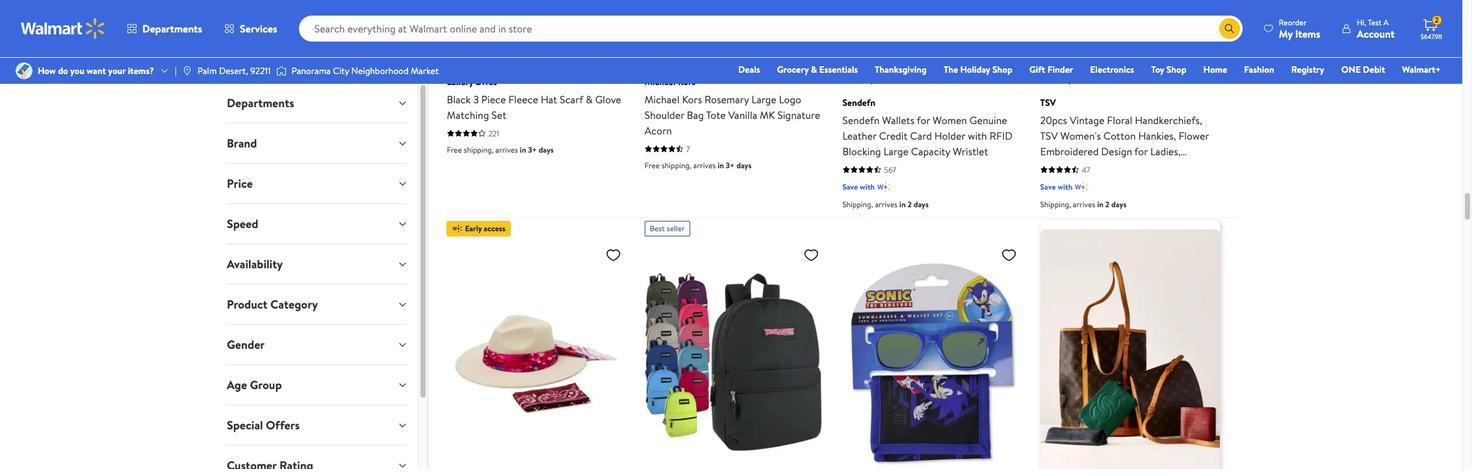 Task type: describe. For each thing, give the bounding box(es) containing it.
deals link
[[733, 62, 766, 77]]

electronics link
[[1085, 62, 1140, 77]]

set
[[492, 108, 507, 122]]

embroidered
[[1041, 144, 1099, 158]]

early
[[465, 223, 482, 234]]

0 vertical spatial kors
[[678, 75, 696, 88]]

free for 118
[[645, 160, 660, 171]]

mk
[[760, 108, 775, 122]]

beige image
[[471, 30, 487, 46]]

grocery & essentials link
[[771, 62, 864, 77]]

2 sendefn from the top
[[843, 113, 880, 127]]

3+ for 15
[[528, 144, 537, 155]]

more inside now $ 20 99 $30.99 more options from $20.79
[[843, 73, 864, 86]]

one debit
[[1342, 63, 1386, 76]]

black
[[447, 92, 471, 106]]

1 tsv from the top
[[1041, 96, 1056, 109]]

availability tab
[[217, 244, 418, 284]]

walmart plus image
[[1076, 181, 1089, 194]]

2 inside 2 $647.98
[[1435, 14, 1439, 25]]

save with for vintage
[[1041, 181, 1073, 192]]

rfid
[[990, 129, 1013, 143]]

thanksgiving link
[[869, 62, 933, 77]]

trailmaker, 17" 24 bulk pack unisex classic backpacks for school, donation, giveaway - multicolor image
[[645, 242, 825, 469]]

price button
[[217, 164, 418, 204]]

gender
[[227, 337, 265, 353]]

shipping, for 20
[[843, 199, 873, 210]]

(11x11in)
[[1113, 160, 1147, 174]]

black image
[[712, 30, 728, 46]]

20pcs
[[1041, 113, 1068, 127]]

gift
[[1030, 63, 1046, 76]]

registry link
[[1286, 62, 1331, 77]]

acorn
[[645, 123, 672, 138]]

$ for 15
[[475, 50, 481, 64]]

tote
[[706, 108, 726, 122]]

0 horizontal spatial departments
[[142, 21, 202, 36]]

services
[[240, 21, 277, 36]]

walmart+ link
[[1397, 62, 1447, 77]]

how
[[38, 64, 56, 77]]

black image
[[500, 30, 516, 46]]

free shipping, arrives in 3+ days for 118
[[645, 160, 752, 171]]

2 michael from the top
[[645, 92, 680, 106]]

gift finder link
[[1024, 62, 1079, 77]]

 image for palm
[[182, 66, 192, 76]]

with for $30.99
[[860, 181, 875, 192]]

 image for how
[[16, 62, 33, 79]]

bag
[[687, 108, 704, 122]]

3+ for 118
[[726, 160, 735, 171]]

0 vertical spatial departments button
[[116, 13, 213, 44]]

panorama
[[292, 64, 331, 77]]

you
[[70, 64, 84, 77]]

20
[[878, 47, 895, 69]]

days down capacity
[[914, 199, 929, 210]]

1 vertical spatial kors
[[682, 92, 702, 106]]

gender button
[[217, 325, 418, 365]]

add to favorites list, the pioneer woman cowgirl hat with 2 scarves, women's image
[[606, 247, 621, 263]]

blocking
[[843, 144, 881, 158]]

do
[[58, 64, 68, 77]]

product category tab
[[217, 285, 418, 324]]

speed button
[[217, 204, 418, 244]]

logo
[[779, 92, 802, 106]]

now $ 20 99 $30.99 more options from $20.79
[[843, 47, 946, 86]]

availability button
[[217, 244, 418, 284]]

sendefn sendefn wallets for women genuine leather credit card holder with rfid blocking large capacity wristlet
[[843, 96, 1013, 158]]

registry
[[1292, 63, 1325, 76]]

221
[[489, 128, 499, 139]]

grocery & essentials
[[777, 63, 858, 76]]

search icon image
[[1225, 23, 1235, 34]]

& inside luxury divas black 3 piece fleece hat scarf & glove matching set
[[586, 92, 593, 106]]

want
[[87, 64, 106, 77]]

ladies,
[[1151, 144, 1181, 158]]

brand button
[[217, 124, 418, 163]]

2 options from the left
[[1064, 73, 1093, 86]]

for inside tsv 20pcs vintage floral handkerchiefs, tsv women's cotton hankies, flower embroidered design for ladies, rondom colors (11x11in)
[[1135, 144, 1148, 158]]

women
[[933, 113, 967, 127]]

walmart+
[[1403, 63, 1441, 76]]

98
[[1058, 49, 1070, 64]]

special offers button
[[217, 406, 418, 445]]

brand tab
[[217, 124, 418, 163]]

luxury divas black 3 piece fleece hat scarf & glove matching set
[[447, 75, 622, 122]]

2 more from the left
[[1041, 73, 1062, 86]]

age group
[[227, 377, 282, 393]]

palm desert, 92211
[[198, 64, 271, 77]]

2 from from the left
[[1095, 73, 1115, 86]]

wristlet
[[953, 144, 989, 158]]

panorama city neighborhood market
[[292, 64, 439, 77]]

brown image
[[557, 30, 573, 46]]

availability
[[227, 256, 283, 272]]

price
[[227, 176, 253, 192]]

product category button
[[217, 285, 418, 324]]

items?
[[128, 64, 154, 77]]

services button
[[213, 13, 288, 44]]

free for 15
[[447, 144, 462, 155]]

from inside now $ 20 99 $30.99 more options from $20.79
[[897, 73, 917, 86]]

reorder my items
[[1279, 17, 1321, 41]]

michael kors michael kors rosemary large logo shoulder bag tote vanilla mk signature acorn
[[645, 75, 821, 138]]

days down vanilla
[[737, 160, 752, 171]]

special
[[227, 417, 263, 434]]

credit
[[879, 129, 908, 143]]

divas
[[476, 75, 497, 88]]

matching
[[447, 108, 489, 122]]

00
[[700, 49, 712, 64]]

9
[[1050, 47, 1058, 69]]

group
[[250, 377, 282, 393]]

2 for $30.99
[[908, 199, 912, 210]]

signature
[[778, 108, 821, 122]]

$358.00
[[717, 51, 759, 67]]

1 vertical spatial departments button
[[217, 83, 418, 123]]

now for 15
[[447, 50, 473, 68]]

shoulder
[[645, 108, 685, 122]]

sega sonic the hedgehog boys sunglasses and wallet set blue image
[[843, 242, 1022, 469]]

567
[[884, 164, 897, 175]]

shop inside toy shop link
[[1167, 63, 1187, 76]]

the holiday shop link
[[938, 62, 1019, 77]]

age group button
[[217, 365, 418, 405]]

best seller
[[650, 223, 685, 234]]

save for 20
[[843, 181, 858, 192]]

shipping, arrives in 2 days for 20
[[843, 199, 929, 210]]

product
[[227, 296, 268, 313]]

arrives down walmart plus icon
[[1073, 199, 1096, 210]]

fleece
[[509, 92, 538, 106]]



Task type: locate. For each thing, give the bounding box(es) containing it.
2 shop from the left
[[1167, 63, 1187, 76]]

options down the 20
[[866, 73, 895, 86]]

0 horizontal spatial sponsored
[[843, 33, 878, 44]]

blue image
[[529, 30, 544, 46]]

$30.99
[[912, 51, 946, 67]]

departments button up |
[[116, 13, 213, 44]]

tsv up "20pcs" on the right of the page
[[1041, 96, 1056, 109]]

& right grocery
[[811, 63, 817, 76]]

99 down black image
[[496, 49, 507, 64]]

gift finder
[[1030, 63, 1074, 76]]

0 horizontal spatial shipping, arrives in 2 days
[[843, 199, 929, 210]]

one
[[1342, 63, 1361, 76]]

1 save from the left
[[843, 181, 858, 192]]

finder
[[1048, 63, 1074, 76]]

account
[[1357, 26, 1395, 41]]

speed tab
[[217, 204, 418, 244]]

1 vertical spatial free
[[645, 160, 660, 171]]

tab
[[217, 446, 418, 469]]

 image
[[276, 64, 286, 77]]

arrives down 221
[[496, 144, 518, 155]]

save left walmart plus image
[[843, 181, 858, 192]]

for up (11x11in)
[[1135, 144, 1148, 158]]

price tab
[[217, 164, 418, 204]]

shipping,
[[843, 199, 873, 210], [1041, 199, 1071, 210]]

$ 9 98
[[1043, 47, 1070, 69]]

add to favorites list, sega sonic the hedgehog boys sunglasses and wallet set blue image
[[1002, 247, 1017, 263]]

1 vertical spatial tsv
[[1041, 129, 1058, 143]]

1 shop from the left
[[993, 63, 1013, 76]]

options inside now $ 20 99 $30.99 more options from $20.79
[[866, 73, 895, 86]]

2 horizontal spatial now
[[843, 50, 869, 68]]

2 for 9
[[1106, 199, 1110, 210]]

toy
[[1152, 63, 1165, 76]]

1 shipping, from the left
[[843, 199, 873, 210]]

0 horizontal spatial with
[[860, 181, 875, 192]]

sponsored for $30.99
[[843, 33, 878, 44]]

3 now from the left
[[843, 50, 869, 68]]

free shipping, arrives in 3+ days down 221
[[447, 144, 554, 155]]

sponsored up the 20
[[843, 33, 878, 44]]

shipping, down rondom
[[1041, 199, 1071, 210]]

92211
[[250, 64, 271, 77]]

1 from from the left
[[897, 73, 917, 86]]

1 horizontal spatial large
[[884, 144, 909, 158]]

1 horizontal spatial 99
[[895, 49, 907, 64]]

$ left the 9
[[1043, 50, 1048, 64]]

sendefn
[[843, 96, 876, 109], [843, 113, 880, 127]]

kors up bag
[[682, 92, 702, 106]]

0 horizontal spatial shipping,
[[464, 144, 494, 155]]

kors down 118
[[678, 75, 696, 88]]

cotton
[[1104, 129, 1136, 143]]

home
[[1204, 63, 1228, 76]]

holiday
[[961, 63, 991, 76]]

shipping, arrives in 2 days
[[843, 199, 929, 210], [1041, 199, 1127, 210]]

2 save from the left
[[1041, 181, 1056, 192]]

holder
[[935, 129, 966, 143]]

2 ad disclaimer and feedback for ingridsponsoredproducts image from the left
[[1079, 34, 1089, 44]]

 image right |
[[182, 66, 192, 76]]

99 inside now $ 20 99 $30.99 more options from $20.79
[[895, 49, 907, 64]]

more
[[843, 73, 864, 86], [1041, 73, 1062, 86]]

the
[[944, 63, 958, 76]]

rosemary
[[705, 92, 749, 106]]

0 horizontal spatial shop
[[993, 63, 1013, 76]]

0 vertical spatial sendefn
[[843, 96, 876, 109]]

3+ down luxury divas black 3 piece fleece hat scarf & glove matching set
[[528, 144, 537, 155]]

shipping, for vintage
[[1041, 199, 1071, 210]]

1 now from the left
[[447, 50, 473, 68]]

99 for 20
[[895, 49, 907, 64]]

free down matching
[[447, 144, 462, 155]]

from left $8.98
[[1095, 73, 1115, 86]]

free shipping, arrives in 3+ days down 7
[[645, 160, 752, 171]]

1 horizontal spatial for
[[1135, 144, 1148, 158]]

2 $ from the left
[[673, 50, 678, 64]]

2 horizontal spatial 2
[[1435, 14, 1439, 25]]

now for 118
[[645, 50, 671, 68]]

walmart plus image
[[878, 181, 891, 194]]

1 sponsored from the left
[[843, 33, 878, 44]]

1 vertical spatial sendefn
[[843, 113, 880, 127]]

category
[[270, 296, 318, 313]]

1 horizontal spatial save
[[1041, 181, 1056, 192]]

47
[[1082, 164, 1091, 175]]

1 horizontal spatial now
[[645, 50, 671, 68]]

ad disclaimer and feedback for ingridsponsoredproducts image
[[881, 34, 891, 44], [1079, 34, 1089, 44]]

debit
[[1363, 63, 1386, 76]]

0 vertical spatial departments
[[142, 21, 202, 36]]

Walmart Site-Wide search field
[[299, 16, 1243, 42]]

2 $647.98
[[1421, 14, 1443, 41]]

access
[[484, 223, 506, 234]]

2 horizontal spatial with
[[1058, 181, 1073, 192]]

the pioneer woman cowgirl hat with 2 scarves, women's image
[[447, 242, 627, 469]]

days down (11x11in)
[[1112, 199, 1127, 210]]

0 horizontal spatial save with
[[843, 181, 875, 192]]

1 more from the left
[[843, 73, 864, 86]]

1 vertical spatial 3+
[[726, 160, 735, 171]]

0 horizontal spatial large
[[752, 92, 777, 106]]

for up card
[[917, 113, 931, 127]]

1 horizontal spatial options
[[1064, 73, 1093, 86]]

3 $ from the left
[[871, 50, 876, 64]]

$ inside now $ 20 99 $30.99 more options from $20.79
[[871, 50, 876, 64]]

departments button
[[116, 13, 213, 44], [217, 83, 418, 123]]

shipping, arrives in 2 days down walmart plus image
[[843, 199, 929, 210]]

1 horizontal spatial shipping,
[[1041, 199, 1071, 210]]

departments inside tab
[[227, 95, 294, 111]]

with left walmart plus icon
[[1058, 181, 1073, 192]]

save with left walmart plus image
[[843, 181, 875, 192]]

electronics
[[1090, 63, 1135, 76]]

floral
[[1107, 113, 1133, 127]]

test
[[1368, 17, 1382, 28]]

0 vertical spatial free shipping, arrives in 3+ days
[[447, 144, 554, 155]]

1 horizontal spatial save with
[[1041, 181, 1073, 192]]

1 horizontal spatial 2
[[1106, 199, 1110, 210]]

1 sendefn from the top
[[843, 96, 876, 109]]

2 down the colors at the right top
[[1106, 199, 1110, 210]]

2 shipping, arrives in 2 days from the left
[[1041, 199, 1127, 210]]

with inside sendefn sendefn wallets for women genuine leather credit card holder with rfid blocking large capacity wristlet
[[968, 129, 987, 143]]

1 vertical spatial free shipping, arrives in 3+ days
[[645, 160, 752, 171]]

shipping, arrives in 2 days for vintage
[[1041, 199, 1127, 210]]

tsv down "20pcs" on the right of the page
[[1041, 129, 1058, 143]]

$ for 118
[[673, 50, 678, 64]]

& right scarf
[[586, 92, 593, 106]]

handkerchiefs,
[[1135, 113, 1203, 127]]

large up mk
[[752, 92, 777, 106]]

1 vertical spatial departments
[[227, 95, 294, 111]]

1 horizontal spatial free
[[645, 160, 660, 171]]

0 vertical spatial &
[[811, 63, 817, 76]]

1 horizontal spatial with
[[968, 129, 987, 143]]

early access
[[465, 223, 506, 234]]

for inside sendefn sendefn wallets for women genuine leather credit card holder with rfid blocking large capacity wristlet
[[917, 113, 931, 127]]

2 save with from the left
[[1041, 181, 1073, 192]]

1 $ from the left
[[475, 50, 481, 64]]

fashion
[[1245, 63, 1275, 76]]

0 horizontal spatial from
[[897, 73, 917, 86]]

your
[[108, 64, 126, 77]]

1 horizontal spatial shop
[[1167, 63, 1187, 76]]

clear search field text image
[[1204, 23, 1214, 34]]

ad disclaimer and feedback for ingridsponsoredproducts image for 9
[[1079, 34, 1089, 44]]

now $ 118 00 $358.00
[[645, 47, 759, 69]]

now $ 15 99 $21.00
[[447, 47, 545, 69]]

0 vertical spatial for
[[917, 113, 931, 127]]

0 horizontal spatial departments button
[[116, 13, 213, 44]]

sponsored for 9
[[1041, 33, 1076, 44]]

save for vintage
[[1041, 181, 1056, 192]]

sponsored up 98
[[1041, 33, 1076, 44]]

add to favorites list, trailmaker, 17" 24 bulk pack unisex classic backpacks for school, donation, giveaway - multicolor image
[[804, 247, 819, 263]]

luxury
[[447, 75, 474, 88]]

large down the 'credit'
[[884, 144, 909, 158]]

shop right toy
[[1167, 63, 1187, 76]]

99 for 15
[[496, 49, 507, 64]]

0 horizontal spatial options
[[866, 73, 895, 86]]

vanilla image
[[741, 30, 756, 46]]

1 save with from the left
[[843, 181, 875, 192]]

99
[[496, 49, 507, 64], [895, 49, 907, 64]]

palm
[[198, 64, 217, 77]]

flower
[[1179, 129, 1209, 143]]

tsv 20pcs vintage floral handkerchiefs, tsv women's cotton hankies, flower embroidered design for ladies, rondom colors (11x11in)
[[1041, 96, 1209, 174]]

1 vertical spatial for
[[1135, 144, 1148, 158]]

card
[[910, 129, 932, 143]]

ad disclaimer and feedback for ingridsponsoredproducts image up more options from $8.98
[[1079, 34, 1089, 44]]

$ left the 20
[[871, 50, 876, 64]]

 image left how
[[16, 62, 33, 79]]

$ inside now $ 118 00 $358.00
[[673, 50, 678, 64]]

1 vertical spatial &
[[586, 92, 593, 106]]

1 horizontal spatial more
[[1041, 73, 1062, 86]]

1 horizontal spatial shipping, arrives in 2 days
[[1041, 199, 1127, 210]]

colors
[[1081, 160, 1111, 174]]

0 horizontal spatial &
[[586, 92, 593, 106]]

1 vertical spatial large
[[884, 144, 909, 158]]

departments tab
[[217, 83, 418, 123]]

shipping,
[[464, 144, 494, 155], [662, 160, 692, 171]]

2 99 from the left
[[895, 49, 907, 64]]

1 horizontal spatial from
[[1095, 73, 1115, 86]]

7
[[686, 143, 690, 155]]

15
[[482, 47, 496, 69]]

deals
[[739, 63, 760, 76]]

now inside now $ 15 99 $21.00
[[447, 50, 473, 68]]

capacity
[[911, 144, 951, 158]]

best
[[650, 223, 665, 234]]

with for 9
[[1058, 181, 1073, 192]]

neighborhood
[[351, 64, 409, 77]]

1 options from the left
[[866, 73, 895, 86]]

1 horizontal spatial departments
[[227, 95, 294, 111]]

now inside now $ 20 99 $30.99 more options from $20.79
[[843, 50, 869, 68]]

now left the 20
[[843, 50, 869, 68]]

toy shop
[[1152, 63, 1187, 76]]

vintage
[[1070, 113, 1105, 127]]

free shipping, arrives in 3+ days for 15
[[447, 144, 554, 155]]

1 horizontal spatial 3+
[[726, 160, 735, 171]]

shop right holiday
[[993, 63, 1013, 76]]

3+ down vanilla
[[726, 160, 735, 171]]

2 tsv from the top
[[1041, 129, 1058, 143]]

home link
[[1198, 62, 1234, 77]]

seller
[[667, 223, 685, 234]]

Search search field
[[299, 16, 1243, 42]]

days down "hat"
[[539, 144, 554, 155]]

hi,
[[1357, 17, 1367, 28]]

free shipping, arrives in 3+ days
[[447, 144, 554, 155], [645, 160, 752, 171]]

1 horizontal spatial sponsored
[[1041, 33, 1076, 44]]

ad disclaimer and feedback for ingridsponsoredproducts image for $30.99
[[881, 34, 891, 44]]

large inside michael kors michael kors rosemary large logo shoulder bag tote vanilla mk signature acorn
[[752, 92, 777, 106]]

1 shipping, arrives in 2 days from the left
[[843, 199, 929, 210]]

1 horizontal spatial  image
[[182, 66, 192, 76]]

4 $ from the left
[[1043, 50, 1048, 64]]

0 horizontal spatial 2
[[908, 199, 912, 210]]

$ inside $ 9 98
[[1043, 50, 1048, 64]]

walmart image
[[21, 18, 105, 39]]

options
[[866, 73, 895, 86], [1064, 73, 1093, 86]]

1 horizontal spatial free shipping, arrives in 3+ days
[[645, 160, 752, 171]]

1 michael from the top
[[645, 75, 676, 88]]

0 vertical spatial large
[[752, 92, 777, 106]]

shop inside the holiday shop link
[[993, 63, 1013, 76]]

piece
[[481, 92, 506, 106]]

$
[[475, 50, 481, 64], [673, 50, 678, 64], [871, 50, 876, 64], [1043, 50, 1048, 64]]

0 horizontal spatial 3+
[[528, 144, 537, 155]]

large inside sendefn sendefn wallets for women genuine leather credit card holder with rfid blocking large capacity wristlet
[[884, 144, 909, 158]]

now
[[447, 50, 473, 68], [645, 50, 671, 68], [843, 50, 869, 68]]

thanksgiving
[[875, 63, 927, 76]]

1 horizontal spatial shipping,
[[662, 160, 692, 171]]

0 horizontal spatial ad disclaimer and feedback for ingridsponsoredproducts image
[[881, 34, 891, 44]]

with
[[968, 129, 987, 143], [860, 181, 875, 192], [1058, 181, 1073, 192]]

save with for 20
[[843, 181, 875, 192]]

departments button down panorama at the top
[[217, 83, 418, 123]]

0 horizontal spatial save
[[843, 181, 858, 192]]

$ for 20
[[871, 50, 876, 64]]

1 ad disclaimer and feedback for ingridsponsoredproducts image from the left
[[881, 34, 891, 44]]

$20.79
[[919, 73, 945, 86]]

0 vertical spatial tsv
[[1041, 96, 1056, 109]]

arrives down bag
[[694, 160, 716, 171]]

departments up |
[[142, 21, 202, 36]]

special offers tab
[[217, 406, 418, 445]]

0 horizontal spatial now
[[447, 50, 473, 68]]

0 vertical spatial michael
[[645, 75, 676, 88]]

now inside now $ 118 00 $358.00
[[645, 50, 671, 68]]

99 left $30.99
[[895, 49, 907, 64]]

arrives down walmart plus image
[[875, 199, 898, 210]]

0 horizontal spatial 99
[[496, 49, 507, 64]]

0 horizontal spatial shipping,
[[843, 199, 873, 210]]

now up the luxury
[[447, 50, 473, 68]]

$ inside now $ 15 99 $21.00
[[475, 50, 481, 64]]

1 vertical spatial shipping,
[[662, 160, 692, 171]]

days
[[539, 144, 554, 155], [737, 160, 752, 171], [914, 199, 929, 210], [1112, 199, 1127, 210]]

1 99 from the left
[[496, 49, 507, 64]]

shipping, down 7
[[662, 160, 692, 171]]

departments down the 92211
[[227, 95, 294, 111]]

from
[[897, 73, 917, 86], [1095, 73, 1115, 86]]

with left walmart plus image
[[860, 181, 875, 192]]

shipping, for 118
[[662, 160, 692, 171]]

0 horizontal spatial for
[[917, 113, 931, 127]]

shipping, for 15
[[464, 144, 494, 155]]

$ left 15 at the top
[[475, 50, 481, 64]]

shipping, down the 'blocking'
[[843, 199, 873, 210]]

with up wristlet
[[968, 129, 987, 143]]

0 vertical spatial shipping,
[[464, 144, 494, 155]]

1 horizontal spatial departments button
[[217, 83, 418, 123]]

1 horizontal spatial &
[[811, 63, 817, 76]]

 image
[[16, 62, 33, 79], [182, 66, 192, 76]]

2 shipping, from the left
[[1041, 199, 1071, 210]]

genuine
[[970, 113, 1008, 127]]

free down acorn
[[645, 160, 660, 171]]

age group tab
[[217, 365, 418, 405]]

0 horizontal spatial more
[[843, 73, 864, 86]]

save with down rondom
[[1041, 181, 1073, 192]]

scarf
[[560, 92, 583, 106]]

options down 98
[[1064, 73, 1093, 86]]

for
[[917, 113, 931, 127], [1135, 144, 1148, 158]]

0 vertical spatial 3+
[[528, 144, 537, 155]]

gender tab
[[217, 325, 418, 365]]

1 vertical spatial michael
[[645, 92, 680, 106]]

essentials
[[820, 63, 858, 76]]

2 down capacity
[[908, 199, 912, 210]]

1 horizontal spatial ad disclaimer and feedback for ingridsponsoredproducts image
[[1079, 34, 1089, 44]]

ad disclaimer and feedback for ingridsponsoredproducts image up the 20
[[881, 34, 891, 44]]

shipping, down 221
[[464, 144, 494, 155]]

99 inside now $ 15 99 $21.00
[[496, 49, 507, 64]]

0 horizontal spatial free
[[447, 144, 462, 155]]

speed
[[227, 216, 258, 232]]

design
[[1102, 144, 1133, 158]]

2 up $647.98
[[1435, 14, 1439, 25]]

up to 30% off luxe gifts image
[[1041, 229, 1220, 469]]

now left 118
[[645, 50, 671, 68]]

from left $20.79
[[897, 73, 917, 86]]

$ left 118
[[673, 50, 678, 64]]

save down rondom
[[1041, 181, 1056, 192]]

0 horizontal spatial  image
[[16, 62, 33, 79]]

2 sponsored from the left
[[1041, 33, 1076, 44]]

city
[[333, 64, 349, 77]]

2 now from the left
[[645, 50, 671, 68]]

0 horizontal spatial free shipping, arrives in 3+ days
[[447, 144, 554, 155]]

3
[[473, 92, 479, 106]]

shipping, arrives in 2 days down walmart plus icon
[[1041, 199, 1127, 210]]

0 vertical spatial free
[[447, 144, 462, 155]]



Task type: vqa. For each thing, say whether or not it's contained in the screenshot.
bottom Outdoor
no



